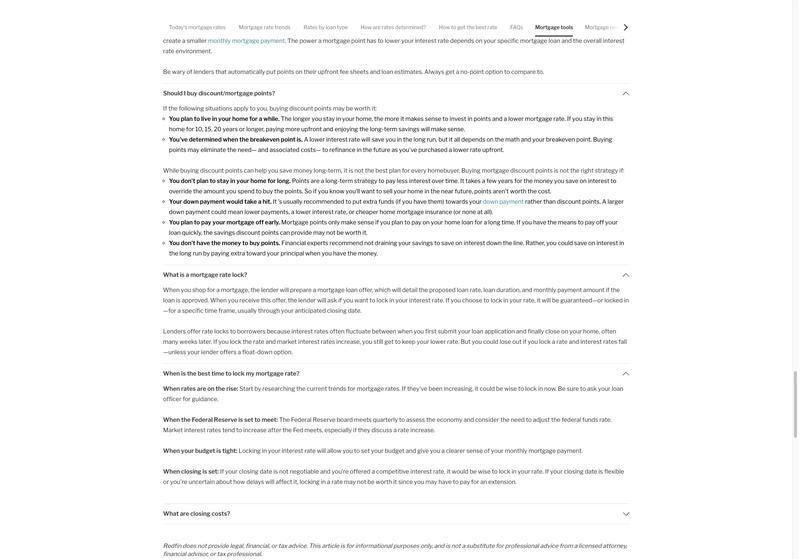 Task type: locate. For each thing, give the bounding box(es) containing it.
worth inside points are a long-term strategy to pay less interest over time. it takes a few years for the money you save on interest to override the amount you spend to buy the points. so if you know you'll want to sell your home in the near future, points aren't worth the cost.
[[510, 188, 526, 195]]

a right purchased
[[449, 146, 452, 153]]

0 vertical spatial make
[[431, 126, 446, 133]]

are inside the how are rates determined? link
[[373, 24, 381, 30]]

points. inside points are a long-term strategy to pay less interest over time. it takes a few years for the money you save on interest to override the amount you spend to buy the points. so if you know you'll want to sell your home in the near future, points aren't worth the cost.
[[285, 188, 303, 195]]

wise inside if your closing date is not negotiable and you're offered a competitive interest rate, it would be wise to lock in your rate. if your closing date is flexible or you're uncertain about how delays will affect it, locking in a rate may not be worth it since you may have to pay for an extension.
[[478, 468, 491, 475]]

1 horizontal spatial budget
[[385, 447, 405, 454]]

want up date.
[[355, 297, 368, 304]]

environment.
[[176, 48, 212, 55]]

your inside the longer you stay in your home, the more it makes sense to invest in points and a lower mortgage rate. if you stay in this home for 10, 15, 20 years or longer, paying more upfront and enjoying the long-term savings will make sense.
[[342, 115, 355, 122]]

mortgage for points
[[281, 219, 308, 226]]

0 vertical spatial time
[[205, 307, 217, 314]]

lock up the extension.
[[499, 468, 510, 475]]

2 vertical spatial money
[[222, 239, 241, 247]]

1 date from the left
[[260, 468, 272, 475]]

. the power a mortgage point has to lower your interest rate depends on your specific mortgage loan and the overall interest rate environment.
[[163, 37, 626, 55]]

your inside a lower interest rate will save you in the long run, but it all depends on the math and your breakeven point. buying points may eliminate the need— and associated costs— to refinance in the future as you've purchased a lower rate upfront.
[[533, 136, 545, 143]]

rate down meets,
[[305, 447, 316, 454]]

it inside when you shop for a mortgage, the lender will prepare a mortgage loan offer, which will detail the proposed loan rate, loan duration, and monthly payment amount if the loan is approved. when you receive this offer, the lender will ask if you want to lock in your interest rate. if you choose to lock in your rate, it will be guaranteed—or locked in —for a specific time frame, usually through your anticipated closing date.
[[537, 297, 541, 304]]

when up —for
[[163, 286, 180, 293]]

1 horizontal spatial how
[[495, 16, 507, 23]]

. for this
[[446, 6, 447, 13]]

when
[[163, 286, 180, 293], [210, 297, 227, 304], [163, 370, 180, 377], [163, 385, 180, 392], [163, 416, 180, 423], [163, 447, 180, 454], [163, 468, 180, 475]]

is left right on the right
[[554, 167, 559, 174]]

1 how from the left
[[361, 24, 372, 30]]

a inside a lower interest rate will save you in the long run, but it all depends on the math and your breakeven point. buying points may eliminate the need— and associated costs— to refinance in the future as you've purchased a lower rate upfront.
[[304, 136, 308, 143]]

you for points are a long-term strategy to pay less interest over time. it takes a few years for the money you save on interest to override the amount you spend to buy the points. so if you know you'll want to sell your home in the near future, points aren't worth the cost.
[[169, 177, 180, 184]]

2 you from the top
[[169, 177, 180, 184]]

a inside the longer you stay in your home, the more it makes sense to invest in points and a lower mortgage rate. if you stay in this home for 10, 15, 20 years or longer, paying more upfront and enjoying the long-term savings will make sense.
[[504, 115, 507, 122]]

will left allow
[[317, 447, 326, 454]]

rate, inside the rather than discount points. a larger down payment could mean lower payments, a lower interest rate, or cheaper home mortgage insurance (or none at all).
[[335, 208, 347, 215]]

if inside the federal reserve board meets quarterly to assess the economy and consider the need to adjust the federal funds rate. market interest rates tend to increase after the fed meets, especially if they discuss a rate increase.
[[353, 427, 357, 434]]

enjoying
[[335, 126, 358, 133]]

4 you from the top
[[169, 239, 180, 247]]

how for how to get the best rate
[[439, 24, 450, 30]]

long left run
[[180, 250, 191, 257]]

mortgage inside start by researching the current trends for mortgage rates. if they've been increasing, it could be wise to lock in now. be sure to ask your loan officer for guidance.
[[357, 385, 384, 392]]

buy inside ". this is also referred to as "buying down the rate", and can help you save on the overall cost of the mortgage loan. the cost to buy a mortgage point is equal to 1% of your total loan. however, how much each point lowers the rate varies by lender. for example, if your loan is for $200,000, one point will cost you $2,000. in effect, your purchase of a mortgage point means you're prepaying some interest to create a smaller"
[[321, 16, 331, 23]]

are for a
[[311, 177, 320, 184]]

years up "aren't"
[[498, 177, 513, 184]]

1 what from the top
[[163, 271, 179, 278]]

amount up guaranteed—or
[[583, 286, 605, 293]]

proposed
[[429, 286, 456, 293]]

don't for have
[[181, 239, 195, 247]]

don't up override
[[181, 177, 195, 184]]

need
[[511, 416, 525, 423]]

points.
[[285, 188, 303, 195], [582, 198, 601, 205], [261, 239, 280, 247]]

don't for plan
[[181, 177, 195, 184]]

lender up anticipated
[[298, 297, 316, 304]]

1 vertical spatial buying
[[180, 167, 199, 174]]

stay
[[323, 115, 335, 122], [584, 115, 595, 122], [217, 177, 229, 184]]

reserve up meets,
[[313, 416, 336, 423]]

between
[[372, 328, 396, 335]]

that
[[215, 68, 227, 75]]

a inside the rather than discount points. a larger down payment could mean lower payments, a lower interest rate, or cheaper home mortgage insurance (or none at all).
[[602, 198, 606, 205]]

2 breakeven from the left
[[546, 136, 575, 143]]

1 horizontal spatial how
[[439, 24, 450, 30]]

0 vertical spatial offer,
[[359, 286, 373, 293]]

1 horizontal spatial home,
[[583, 328, 600, 335]]

strategy up you'll
[[354, 177, 377, 184]]

1 don't from the top
[[181, 177, 195, 184]]

0 horizontal spatial off
[[256, 219, 264, 226]]

save inside points are a long-term strategy to pay less interest over time. it takes a few years for the money you save on interest to override the amount you spend to buy the points. so if you know you'll want to sell your home in the near future, points aren't worth the cost.
[[566, 177, 578, 184]]

a inside the federal reserve board meets quarterly to assess the economy and consider the need to adjust the federal funds rate. market interest rates tend to increase after the fed meets, especially if they discuss a rate increase.
[[394, 427, 397, 434]]

can inside ". this is also referred to as "buying down the rate", and can help you save on the overall cost of the mortgage loan. the cost to buy a mortgage point is equal to 1% of your total loan. however, how much each point lowers the rate varies by lender. for example, if your loan is for $200,000, one point will cost you $2,000. in effect, your purchase of a mortgage point means you're prepaying some interest to create a smaller"
[[594, 6, 604, 13]]

a right —for
[[178, 307, 181, 314]]

breakeven
[[250, 136, 280, 143], [546, 136, 575, 143]]

0 vertical spatial buying
[[269, 105, 288, 112]]

breakeven inside a lower interest rate will save you in the long run, but it all depends on the math and your breakeven point. buying points may eliminate the need— and associated costs— to refinance in the future as you've purchased a lower rate upfront.
[[546, 136, 575, 143]]

recommend
[[330, 239, 363, 247]]

be
[[346, 105, 353, 112], [337, 229, 344, 236], [552, 297, 559, 304], [496, 385, 503, 392], [470, 468, 477, 475], [368, 478, 375, 485]]

extra inside the financial experts recommend not draining your savings to save on interest down the line. rather, you could save on interest in the long run by paying extra toward your principal when you have the money.
[[231, 250, 245, 257]]

1 horizontal spatial ask
[[587, 385, 597, 392]]

overall down mortgage news link
[[584, 37, 602, 44]]

0 horizontal spatial often
[[330, 328, 345, 335]]

monthly mortgage payment link
[[208, 37, 285, 44]]

sense
[[425, 115, 441, 122], [358, 219, 374, 226], [466, 447, 483, 454]]

overall inside the . the power a mortgage point has to lower your interest rate depends on your specific mortgage loan and the overall interest rate environment.
[[584, 37, 602, 44]]

2 horizontal spatial best
[[476, 24, 487, 30]]

principal
[[281, 250, 304, 257]]

1 horizontal spatial trends
[[328, 385, 346, 392]]

0 vertical spatial this
[[603, 115, 613, 122]]

monthly right duration,
[[534, 286, 556, 293]]

when down the experts
[[305, 250, 320, 257]]

0 vertical spatial as
[[510, 6, 516, 13]]

could inside start by researching the current trends for mortgage rates. if they've been increasing, it could be wise to lock in now. be sure to ask your loan officer for guidance.
[[480, 385, 495, 392]]

don't
[[181, 177, 195, 184], [181, 239, 195, 247]]

trends inside start by researching the current trends for mortgage rates. if they've been increasing, it could be wise to lock in now. be sure to ask your loan officer for guidance.
[[328, 385, 346, 392]]

1 vertical spatial depends
[[461, 136, 485, 143]]

purposes
[[393, 542, 419, 549]]

by
[[616, 16, 622, 23], [319, 24, 325, 30], [203, 250, 210, 257], [255, 385, 261, 392]]

following
[[179, 105, 204, 112]]

point up associated
[[281, 136, 295, 143]]

0 vertical spatial points.
[[285, 188, 303, 195]]

amount inside when you shop for a mortgage, the lender will prepare a mortgage loan offer, which will detail the proposed loan rate, loan duration, and monthly payment amount if the loan is approved. when you receive this offer, the lender will ask if you want to lock in your interest rate. if you choose to lock in your rate, it will be guaranteed—or locked in —for a specific time frame, usually through your anticipated closing date.
[[583, 286, 605, 293]]

substitute
[[466, 542, 495, 549]]

2 don't from the top
[[181, 239, 195, 247]]

not left right on the right
[[560, 167, 569, 174]]

by right run
[[203, 250, 210, 257]]

worth inside if your closing date is not negotiable and you're offered a competitive interest rate, it would be wise to lock in your rate. if your closing date is flexible or you're uncertain about how delays will affect it, locking in a rate may not be worth it since you may have to pay for an extension.
[[376, 478, 392, 485]]

1 reserve from the left
[[214, 416, 237, 423]]

2 horizontal spatial long
[[488, 219, 500, 226]]

you up point.
[[572, 115, 583, 122]]

1 vertical spatial points.
[[582, 198, 601, 205]]

lower down effect,
[[385, 37, 400, 44]]

0 horizontal spatial make
[[341, 219, 356, 226]]

for up monthly mortgage payment
[[256, 27, 264, 34]]

1 vertical spatial set
[[361, 447, 370, 454]]

loan inside start by researching the current trends for mortgage rates. if they've been increasing, it could be wise to lock in now. be sure to ask your loan officer for guidance.
[[612, 385, 623, 392]]

1 horizontal spatial provide
[[291, 229, 312, 236]]

is right term,
[[349, 167, 353, 174]]

2 vertical spatial long
[[180, 250, 191, 257]]

want inside points are a long-term strategy to pay less interest over time. it takes a few years for the money you save on interest to override the amount you spend to buy the points. so if you know you'll want to sell your home in the near future, points aren't worth the cost.
[[361, 188, 375, 195]]

1 horizontal spatial often
[[602, 328, 616, 335]]

1 vertical spatial best
[[376, 167, 388, 174]]

offer, left which
[[359, 286, 373, 293]]

rate right locking
[[332, 478, 343, 485]]

payment down $200,000,
[[261, 37, 285, 44]]

submit
[[438, 328, 457, 335]]

this inside the longer you stay in your home, the more it makes sense to invest in points and a lower mortgage rate. if you stay in this home for 10, 15, 20 years or longer, paying more upfront and enjoying the long-term savings will make sense.
[[603, 115, 613, 122]]

rate left lock?
[[219, 271, 231, 278]]

1 horizontal spatial can
[[280, 229, 290, 236]]

mortgage,
[[221, 286, 249, 293]]

0 vertical spatial amount
[[204, 188, 225, 195]]

have left "them)"
[[414, 198, 427, 205]]

points
[[277, 68, 294, 75], [314, 105, 332, 112], [474, 115, 491, 122], [169, 146, 186, 153], [225, 167, 243, 174], [536, 167, 553, 174], [474, 188, 492, 195], [310, 219, 327, 226], [261, 229, 279, 236]]

0 horizontal spatial more
[[285, 126, 300, 133]]

federal down guidance.
[[192, 416, 213, 423]]

buy right i
[[187, 90, 197, 97]]

lock left my
[[233, 370, 245, 377]]

money inside points are a long-term strategy to pay less interest over time. it takes a few years for the money you save on interest to override the amount you spend to buy the points. so if you know you'll want to sell your home in the near future, points aren't worth the cost.
[[534, 177, 553, 184]]

financial,
[[246, 542, 270, 549]]

1 vertical spatial funds
[[582, 416, 598, 423]]

"buying
[[518, 6, 539, 13]]

the down one
[[288, 37, 298, 44]]

0 horizontal spatial means
[[504, 27, 522, 34]]

discount up toward
[[236, 229, 260, 236]]

0 vertical spatial trends
[[275, 24, 290, 30]]

it:
[[372, 105, 377, 112]]

0 horizontal spatial home,
[[356, 115, 373, 122]]

reserve
[[214, 416, 237, 423], [313, 416, 336, 423]]

mortgage tools
[[535, 24, 573, 30]]

buying inside a lower interest rate will save you in the long run, but it all depends on the math and your breakeven point. buying points may eliminate the need— and associated costs— to refinance in the future as you've purchased a lower rate upfront.
[[593, 136, 612, 143]]

for up longer,
[[249, 115, 258, 122]]

the inside start by researching the current trends for mortgage rates. if they've been increasing, it could be wise to lock in now. be sure to ask your loan officer for guidance.
[[296, 385, 306, 392]]

locking
[[300, 478, 320, 485]]

trends left one
[[275, 24, 290, 30]]

2 vertical spatial best
[[198, 370, 210, 377]]

2 horizontal spatial when
[[398, 328, 413, 335]]

you're
[[523, 27, 540, 34], [332, 468, 349, 475]]

you right (if
[[402, 198, 412, 205]]

2 off from the left
[[596, 219, 604, 226]]

when down market
[[163, 447, 180, 454]]

points inside a lower interest rate will save you in the long run, but it all depends on the math and your breakeven point. buying points may eliminate the need— and associated costs— to refinance in the future as you've purchased a lower rate upfront.
[[169, 146, 186, 153]]

0 vertical spatial can
[[594, 6, 604, 13]]

are for rates
[[373, 24, 381, 30]]

0 horizontal spatial usually
[[238, 307, 257, 314]]

home up spend
[[251, 177, 266, 184]]

1 horizontal spatial you're
[[523, 27, 540, 34]]

make inside mortgage points only make sense if you plan to pay on your home loan for a long time. if you have the means to pay off your loan quickly, the savings discount points can provide may not be worth it.
[[341, 219, 356, 226]]

have inside if your closing date is not negotiable and you're offered a competitive interest rate, it would be wise to lock in your rate. if your closing date is flexible or you're uncertain about how delays will affect it, locking in a rate may not be worth it since you may have to pay for an extension.
[[439, 478, 452, 485]]

informational
[[355, 542, 392, 549]]

can down need—
[[244, 167, 254, 174]]

for left an
[[471, 478, 479, 485]]

when inside lenders offer rate locks to borrowers because interest rates often fluctuate between when you first submit your loan application and finally close on your home, often many weeks later. if you lock the rate and market interest rates increase, you still get to keep your lower rate. but you could lose out if you lock a rate and interest rates fall —unless your lender offers a float-down option.
[[398, 328, 413, 335]]

0 vertical spatial specific
[[497, 37, 519, 44]]

to
[[503, 6, 509, 13], [314, 16, 320, 23], [403, 16, 409, 23], [451, 24, 456, 30], [610, 27, 616, 34], [378, 37, 384, 44], [504, 68, 510, 75], [250, 105, 256, 112], [194, 115, 200, 122], [443, 115, 448, 122], [322, 146, 328, 153], [210, 177, 216, 184], [379, 177, 384, 184], [611, 177, 617, 184], [256, 188, 262, 195], [376, 188, 382, 195], [346, 198, 351, 205], [194, 219, 200, 226], [405, 219, 410, 226], [578, 219, 584, 226], [242, 239, 248, 247], [434, 239, 440, 247], [370, 297, 375, 304], [484, 297, 489, 304], [230, 328, 236, 335], [395, 338, 401, 345], [226, 370, 232, 377], [518, 385, 524, 392], [580, 385, 586, 392], [255, 416, 260, 423], [399, 416, 405, 423], [526, 416, 532, 423], [236, 427, 242, 434], [354, 447, 360, 454], [492, 468, 498, 475], [453, 478, 459, 485]]

but
[[439, 136, 448, 143]]

flexible
[[604, 468, 624, 475]]

a left larger
[[602, 198, 606, 205]]

0 vertical spatial long
[[414, 136, 426, 143]]

1 vertical spatial trends
[[328, 385, 346, 392]]

should
[[163, 90, 183, 97]]

the federal reserve board meets quarterly to assess the economy and consider the need to adjust the federal funds rate. market interest rates tend to increase after the fed meets, especially if they discuss a rate increase.
[[163, 416, 613, 434]]

this inside redfin does not provide legal, financial, or tax advice. this article is for informational purposes only, and is not a substitute for professional advice from a licensed attorney, financial advisor, or tax professional.
[[309, 542, 321, 549]]

monthly down need
[[505, 447, 527, 454]]

this inside ". this is also referred to as "buying down the rate", and can help you save on the overall cost of the mortgage loan. the cost to buy a mortgage point is equal to 1% of your total loan. however, how much each point lowers the rate varies by lender. for example, if your loan is for $200,000, one point will cost you $2,000. in effect, your purchase of a mortgage point means you're prepaying some interest to create a smaller"
[[448, 6, 460, 13]]

the inside the longer you stay in your home, the more it makes sense to invest in points and a lower mortgage rate. if you stay in this home for 10, 15, 20 years or longer, paying more upfront and enjoying the long-term savings will make sense.
[[281, 115, 292, 122]]

lowers
[[555, 16, 573, 23]]

funds right the federal
[[582, 416, 598, 423]]

1 vertical spatial years
[[498, 177, 513, 184]]

will inside a lower interest rate will save you in the long run, but it all depends on the math and your breakeven point. buying points may eliminate the need— and associated costs— to refinance in the future as you've purchased a lower rate upfront.
[[361, 136, 370, 143]]

for left long.
[[268, 177, 276, 184]]

1 you from the top
[[169, 115, 180, 122]]

0 vertical spatial how
[[495, 16, 507, 23]]

0 vertical spatial you're
[[523, 27, 540, 34]]

2 what from the top
[[163, 510, 179, 517]]

have inside the financial experts recommend not draining your savings to save on interest down the line. rather, you could save on interest in the long run by paying extra toward your principal when you have the money.
[[333, 250, 346, 257]]

or left you're
[[163, 478, 169, 485]]

can up financial
[[280, 229, 290, 236]]

term up a lower interest rate will save you in the long run, but it all depends on the math and your breakeven point. buying points may eliminate the need— and associated costs— to refinance in the future as you've purchased a lower rate upfront.
[[384, 126, 397, 133]]

2 vertical spatial long-
[[325, 177, 340, 184]]

2 horizontal spatial points.
[[582, 198, 601, 205]]

be left sure
[[558, 385, 566, 392]]

2 vertical spatial savings
[[412, 239, 433, 247]]

ask
[[327, 297, 337, 304], [587, 385, 597, 392]]

could right 'rather,'
[[558, 239, 573, 247]]

1 horizontal spatial help
[[606, 6, 617, 13]]

depends
[[450, 37, 474, 44], [461, 136, 485, 143]]

0 horizontal spatial lender
[[201, 349, 219, 356]]

amount
[[204, 188, 225, 195], [583, 286, 605, 293]]

when for closing
[[163, 468, 180, 475]]

often down the locked
[[602, 328, 616, 335]]

no-
[[461, 68, 470, 75]]

pay inside points are a long-term strategy to pay less interest over time. it takes a few years for the money you save on interest to override the amount you spend to buy the points. so if you know you'll want to sell your home in the near future, points aren't worth the cost.
[[386, 177, 396, 184]]

0 horizontal spatial buying
[[461, 167, 481, 174]]

rate,
[[335, 208, 347, 215], [470, 286, 482, 293], [523, 297, 536, 304], [433, 468, 446, 475]]

buy up hit.
[[263, 188, 273, 195]]

amount inside points are a long-term strategy to pay less interest over time. it takes a few years for the money you save on interest to override the amount you spend to buy the points. so if you know you'll want to sell your home in the near future, points aren't worth the cost.
[[204, 188, 225, 195]]

if
[[163, 105, 167, 112], [567, 115, 571, 122], [517, 219, 521, 226], [446, 297, 450, 304], [213, 338, 217, 345], [402, 385, 406, 392], [220, 468, 224, 475], [545, 468, 549, 475]]

or
[[239, 126, 245, 133], [349, 208, 355, 215], [163, 478, 169, 485], [271, 542, 277, 549], [210, 551, 216, 558]]

amount down you don't plan to stay in your home for long.
[[204, 188, 225, 195]]

how down referred
[[495, 16, 507, 23]]

0 horizontal spatial money
[[222, 239, 241, 247]]

1 vertical spatial make
[[341, 219, 356, 226]]

0 horizontal spatial best
[[198, 370, 210, 377]]

this
[[448, 6, 460, 13], [309, 542, 321, 549]]

0 vertical spatial upfront
[[318, 68, 339, 75]]

paying inside the financial experts recommend not draining your savings to save on interest down the line. rather, you could save on interest in the long run by paying extra toward your principal when you have the money.
[[211, 250, 229, 257]]

should i buy discount/mortgage points?
[[163, 90, 275, 97]]

cost up rates
[[301, 16, 313, 23]]

negotiable
[[290, 468, 319, 475]]

attorney,
[[603, 542, 627, 549]]

lenders offer rate locks to borrowers because interest rates often fluctuate between when you first submit your loan application and finally close on your home, often many weeks later. if you lock the rate and market interest rates increase, you still get to keep your lower rate. but you could lose out if you lock a rate and interest rates fall —unless your lender offers a float-down option.
[[163, 328, 627, 356]]

more left makes
[[385, 115, 399, 122]]

mortgage inside mortgage tools 'link'
[[535, 24, 560, 30]]

when
[[223, 136, 238, 143], [305, 250, 320, 257], [398, 328, 413, 335]]

money up points
[[294, 167, 313, 174]]

payment up the you plan to pay your mortgage off early.
[[200, 198, 225, 205]]

redfin
[[163, 542, 181, 549]]

1 vertical spatial overall
[[584, 37, 602, 44]]

costs—
[[301, 146, 321, 153]]

1 horizontal spatial years
[[498, 177, 513, 184]]

as inside a lower interest rate will save you in the long run, but it all depends on the math and your breakeven point. buying points may eliminate the need— and associated costs— to refinance in the future as you've purchased a lower rate upfront.
[[392, 146, 398, 153]]

1 vertical spatial don't
[[181, 239, 195, 247]]

run,
[[427, 136, 437, 143]]

be inside start by researching the current trends for mortgage rates. if they've been increasing, it could be wise to lock in now. be sure to ask your loan officer for guidance.
[[496, 385, 503, 392]]

mortgage down varies
[[585, 24, 609, 30]]

1 loan. from the left
[[275, 16, 288, 23]]

points are a long-term strategy to pay less interest over time. it takes a few years for the money you save on interest to override the amount you spend to buy the points. so if you know you'll want to sell your home in the near future, points aren't worth the cost.
[[169, 177, 617, 195]]

when for is
[[163, 370, 180, 377]]

1 vertical spatial term
[[340, 177, 353, 184]]

often up increase, on the left bottom of the page
[[330, 328, 345, 335]]

mortgage up financial
[[281, 219, 308, 226]]

rates
[[213, 24, 226, 30], [382, 24, 394, 30], [314, 328, 328, 335], [321, 338, 335, 345], [603, 338, 617, 345], [181, 385, 196, 392], [207, 427, 221, 434]]

cheaper
[[356, 208, 378, 215]]

rate inside ". this is also referred to as "buying down the rate", and can help you save on the overall cost of the mortgage loan. the cost to buy a mortgage point is equal to 1% of your total loan. however, how much each point lowers the rate varies by lender. for example, if your loan is for $200,000, one point will cost you $2,000. in effect, your purchase of a mortgage point means you're prepaying some interest to create a smaller"
[[585, 16, 596, 23]]

discount inside the rather than discount points. a larger down payment could mean lower payments, a lower interest rate, or cheaper home mortgage insurance (or none at all).
[[557, 198, 581, 205]]

are for closing
[[180, 510, 189, 517]]

1 vertical spatial you're
[[332, 468, 349, 475]]

1 horizontal spatial specific
[[497, 37, 519, 44]]

. for the
[[285, 37, 286, 44]]

mortgage inside mortgage points only make sense if you plan to pay on your home loan for a long time. if you have the means to pay off your loan quickly, the savings discount points can provide may not be worth it.
[[281, 219, 308, 226]]

0 vertical spatial funds
[[379, 198, 394, 205]]

0 horizontal spatial it
[[273, 198, 277, 205]]

1 horizontal spatial points.
[[285, 188, 303, 195]]

lock?
[[232, 271, 247, 278]]

monthly inside when you shop for a mortgage, the lender will prepare a mortgage loan offer, which will detail the proposed loan rate, loan duration, and monthly payment amount if the loan is approved. when you receive this offer, the lender will ask if you want to lock in your interest rate. if you choose to lock in your rate, it will be guaranteed—or locked in —for a specific time frame, usually through your anticipated closing date.
[[534, 286, 556, 293]]

or up you've determined when the breakeven point is.
[[239, 126, 245, 133]]

it inside points are a long-term strategy to pay less interest over time. it takes a few years for the money you save on interest to override the amount you spend to buy the points. so if you know you'll want to sell your home in the near future, points aren't worth the cost.
[[460, 177, 464, 184]]

is right article
[[340, 542, 345, 549]]

lower inside lenders offer rate locks to borrowers because interest rates often fluctuate between when you first submit your loan application and finally close on your home, often many weeks later. if you lock the rate and market interest rates increase, you still get to keep your lower rate. but you could lose out if you lock a rate and interest rates fall —unless your lender offers a float-down option.
[[431, 338, 446, 345]]

you don't have the money to buy points.
[[169, 239, 280, 247]]

0 horizontal spatial cost
[[215, 16, 227, 23]]

mortgage rate trends link
[[239, 18, 290, 37]]

upfront inside the longer you stay in your home, the more it makes sense to invest in points and a lower mortgage rate. if you stay in this home for 10, 15, 20 years or longer, paying more upfront and enjoying the long-term savings will make sense.
[[301, 126, 322, 133]]

lender up through
[[261, 286, 279, 293]]

some
[[570, 27, 586, 34]]

is inside when you shop for a mortgage, the lender will prepare a mortgage loan offer, which will detail the proposed loan rate, loan duration, and monthly payment amount if the loan is approved. when you receive this offer, the lender will ask if you want to lock in your interest rate. if you choose to lock in your rate, it will be guaranteed—or locked in —for a specific time frame, usually through your anticipated closing date.
[[176, 297, 181, 304]]

0 vertical spatial .
[[446, 6, 447, 13]]

0 vertical spatial home,
[[356, 115, 373, 122]]

when rates are on the rise:
[[163, 385, 238, 392]]

term inside the longer you stay in your home, the more it makes sense to invest in points and a lower mortgage rate. if you stay in this home for 10, 15, 20 years or longer, paying more upfront and enjoying the long-term savings will make sense.
[[384, 126, 397, 133]]

payment up guaranteed—or
[[558, 286, 582, 293]]

2 horizontal spatial monthly
[[534, 286, 556, 293]]

are up guidance.
[[197, 385, 206, 392]]

1 horizontal spatial sense
[[425, 115, 441, 122]]

1 horizontal spatial amount
[[583, 286, 605, 293]]

cost up example,
[[215, 16, 227, 23]]

you'll
[[346, 188, 360, 195]]

1 federal from the left
[[192, 416, 213, 423]]

put
[[266, 68, 276, 75], [353, 198, 362, 205]]

you
[[169, 115, 180, 122], [169, 177, 180, 184], [169, 219, 180, 226], [169, 239, 180, 247]]

you're left offered
[[332, 468, 349, 475]]

have inside mortgage points only make sense if you plan to pay on your home loan for a long time. if you have the means to pay off your loan quickly, the savings discount points can provide may not be worth it.
[[533, 219, 546, 226]]

1 horizontal spatial paying
[[266, 126, 284, 133]]

lenders
[[194, 68, 214, 75]]

loan. up $200,000,
[[275, 16, 288, 23]]

rate. inside if your closing date is not negotiable and you're offered a competitive interest rate, it would be wise to lock in your rate. if your closing date is flexible or you're uncertain about how delays will affect it, locking in a rate may not be worth it since you may have to pay for an extension.
[[531, 468, 544, 475]]

home, inside lenders offer rate locks to borrowers because interest rates often fluctuate between when you first submit your loan application and finally close on your home, often many weeks later. if you lock the rate and market interest rates increase, you still get to keep your lower rate. but you could lose out if you lock a rate and interest rates fall —unless your lender offers a float-down option.
[[583, 328, 600, 335]]

2 how from the left
[[439, 24, 450, 30]]

mortgage for tools
[[535, 24, 560, 30]]

while buying discount points can help you save money long-term, it is not the best plan for every homebuyer. buying mortgage discount points is not the right strategy if:
[[163, 167, 624, 174]]

a
[[333, 16, 336, 23], [455, 27, 458, 34], [182, 37, 185, 44], [318, 37, 322, 44], [456, 68, 459, 75], [259, 115, 262, 122], [504, 115, 507, 122], [449, 146, 452, 153], [321, 177, 324, 184], [482, 177, 485, 184], [258, 198, 261, 205], [291, 208, 294, 215], [484, 219, 487, 226], [186, 271, 189, 278], [216, 286, 220, 293], [313, 286, 316, 293], [178, 307, 181, 314], [552, 338, 555, 345], [238, 349, 241, 356], [394, 427, 397, 434], [442, 447, 445, 454], [372, 468, 375, 475], [327, 478, 330, 485], [462, 542, 465, 549], [574, 542, 577, 549]]

home, down 'it:' on the left top of page
[[356, 115, 373, 122]]

and inside if your closing date is not negotiable and you're offered a competitive interest rate, it would be wise to lock in your rate. if your closing date is flexible or you're uncertain about how delays will affect it, locking in a rate may not be worth it since you may have to pay for an extension.
[[320, 468, 331, 475]]

a down close
[[552, 338, 555, 345]]

economy
[[437, 416, 462, 423]]

0 horizontal spatial tax
[[217, 551, 226, 558]]

date up the delays
[[260, 468, 272, 475]]

monthly down example,
[[208, 37, 231, 44]]

are left in
[[373, 24, 381, 30]]

closing up uncertain
[[181, 468, 201, 475]]

money down the you plan to pay your mortgage off early.
[[222, 239, 241, 247]]

assess
[[406, 416, 425, 423]]

how are rates determined?
[[361, 24, 426, 30]]

adjust
[[533, 416, 550, 423]]

worth down the competitive
[[376, 478, 392, 485]]

sense.
[[448, 126, 465, 133]]

specific down approved.
[[182, 307, 204, 314]]

long.
[[277, 177, 291, 184]]

your inside start by researching the current trends for mortgage rates. if they've been increasing, it could be wise to lock in now. be sure to ask your loan officer for guidance.
[[598, 385, 611, 392]]

0 horizontal spatial set
[[244, 416, 253, 423]]

2 federal from the left
[[291, 416, 312, 423]]

it up finally
[[537, 297, 541, 304]]

the inside the . the power a mortgage point has to lower your interest rate depends on your specific mortgage loan and the overall interest rate environment.
[[288, 37, 298, 44]]

clearer
[[446, 447, 465, 454]]

2 often from the left
[[602, 328, 616, 335]]

long left run,
[[414, 136, 426, 143]]

tax left professional.
[[217, 551, 226, 558]]

frame,
[[219, 307, 236, 314]]

advice.
[[288, 542, 308, 549]]

0 horizontal spatial long
[[180, 250, 191, 257]]

not left substitute
[[451, 542, 461, 549]]

if inside mortgage points only make sense if you plan to pay on your home loan for a long time. if you have the means to pay off your loan quickly, the savings discount points can provide may not be worth it.
[[517, 219, 521, 226]]

0 horizontal spatial .
[[285, 37, 286, 44]]

it
[[460, 177, 464, 184], [273, 198, 277, 205]]

could inside the rather than discount points. a larger down payment could mean lower payments, a lower interest rate, or cheaper home mortgage insurance (or none at all).
[[211, 208, 226, 215]]

sell
[[383, 188, 393, 195]]

to inside the . the power a mortgage point has to lower your interest rate depends on your specific mortgage loan and the overall interest rate environment.
[[378, 37, 384, 44]]

you up than
[[554, 177, 564, 184]]

first
[[425, 328, 437, 335]]

federal
[[562, 416, 581, 423]]

want
[[361, 188, 375, 195], [355, 297, 368, 304]]

today's mortgage rates link
[[169, 18, 226, 37]]

term inside points are a long-term strategy to pay less interest over time. it takes a few years for the money you save on interest to override the amount you spend to buy the points. so if you know you'll want to sell your home in the near future, points aren't worth the cost.
[[340, 177, 353, 184]]

2 reserve from the left
[[313, 416, 336, 423]]

0 horizontal spatial specific
[[182, 307, 204, 314]]

down inside ". this is also referred to as "buying down the rate", and can help you save on the overall cost of the mortgage loan. the cost to buy a mortgage point is equal to 1% of your total loan. however, how much each point lowers the rate varies by lender. for example, if your loan is for $200,000, one point will cost you $2,000. in effect, your purchase of a mortgage point means you're prepaying some interest to create a smaller"
[[540, 6, 555, 13]]

mortgage down each at the right top of page
[[535, 24, 560, 30]]

0 vertical spatial overall
[[196, 16, 214, 23]]

0 vertical spatial when
[[223, 136, 238, 143]]

0 horizontal spatial amount
[[204, 188, 225, 195]]

a right offered
[[372, 468, 375, 475]]

it inside the longer you stay in your home, the more it makes sense to invest in points and a lower mortgage rate. if you stay in this home for 10, 15, 20 years or longer, paying more upfront and enjoying the long-term savings will make sense.
[[401, 115, 404, 122]]

0 horizontal spatial budget
[[195, 447, 215, 454]]

may
[[333, 105, 345, 112], [188, 146, 199, 153], [313, 229, 325, 236], [344, 478, 356, 485], [426, 478, 437, 485]]

1 vertical spatial it
[[273, 198, 277, 205]]

down inside the rather than discount points. a larger down payment could mean lower payments, a lower interest rate, or cheaper home mortgage insurance (or none at all).
[[169, 208, 184, 215]]

0 horizontal spatial strategy
[[354, 177, 377, 184]]

0 vertical spatial want
[[361, 188, 375, 195]]

if inside lenders offer rate locks to borrowers because interest rates often fluctuate between when you first submit your loan application and finally close on your home, often many weeks later. if you lock the rate and market interest rates increase, you still get to keep your lower rate. but you could lose out if you lock a rate and interest rates fall —unless your lender offers a float-down option.
[[213, 338, 217, 345]]

on inside lenders offer rate locks to borrowers because interest rates often fluctuate between when you first submit your loan application and finally close on your home, often many weeks later. if you lock the rate and market interest rates increase, you still get to keep your lower rate. but you could lose out if you lock a rate and interest rates fall —unless your lender offers a float-down option.
[[561, 328, 568, 335]]

you've determined when the breakeven point is.
[[169, 136, 303, 143]]

on inside the . the power a mortgage point has to lower your interest rate depends on your specific mortgage loan and the overall interest rate environment.
[[476, 37, 483, 44]]

you inside a lower interest rate will save you in the long run, but it all depends on the math and your breakeven point. buying points may eliminate the need— and associated costs— to refinance in the future as you've purchased a lower rate upfront.
[[386, 136, 396, 143]]

—unless
[[163, 349, 186, 356]]

2 date from the left
[[585, 468, 597, 475]]

0 horizontal spatial years
[[223, 126, 238, 133]]

0 horizontal spatial would
[[226, 198, 243, 205]]

. inside the . the power a mortgage point has to lower your interest rate depends on your specific mortgage loan and the overall interest rate environment.
[[285, 37, 286, 44]]

current
[[307, 385, 327, 392]]

option
[[485, 68, 503, 75]]

means inside ". this is also referred to as "buying down the rate", and can help you save on the overall cost of the mortgage loan. the cost to buy a mortgage point is equal to 1% of your total loan. however, how much each point lowers the rate varies by lender. for example, if your loan is for $200,000, one point will cost you $2,000. in effect, your purchase of a mortgage point means you're prepaying some interest to create a smaller"
[[504, 27, 522, 34]]

down down your
[[169, 208, 184, 215]]

as
[[510, 6, 516, 13], [392, 146, 398, 153]]

are
[[373, 24, 381, 30], [311, 177, 320, 184], [197, 385, 206, 392], [180, 510, 189, 517]]

0 vertical spatial tax
[[278, 542, 287, 549]]

want inside when you shop for a mortgage, the lender will prepare a mortgage loan offer, which will detail the proposed loan rate, loan duration, and monthly payment amount if the loan is approved. when you receive this offer, the lender will ask if you want to lock in your interest rate. if you choose to lock in your rate, it will be guaranteed—or locked in —for a specific time frame, usually through your anticipated closing date.
[[355, 297, 368, 304]]

will left affect
[[265, 478, 274, 485]]

1 horizontal spatial breakeven
[[546, 136, 575, 143]]

rate. inside the longer you stay in your home, the more it makes sense to invest in points and a lower mortgage rate. if you stay in this home for 10, 15, 20 years or longer, paying more upfront and enjoying the long-term savings will make sense.
[[554, 115, 566, 122]]

get
[[457, 24, 465, 30], [446, 68, 455, 75], [384, 338, 394, 345]]

0 horizontal spatial term
[[340, 177, 353, 184]]

0 vertical spatial be
[[163, 68, 171, 75]]

it left all
[[449, 136, 453, 143]]

the inside lenders offer rate locks to borrowers because interest rates often fluctuate between when you first submit your loan application and finally close on your home, often many weeks later. if you lock the rate and market interest rates increase, you still get to keep your lower rate. but you could lose out if you lock a rate and interest rates fall —unless your lender offers a float-down option.
[[243, 338, 252, 345]]

3 you from the top
[[169, 219, 180, 226]]

this inside when you shop for a mortgage, the lender will prepare a mortgage loan offer, which will detail the proposed loan rate, loan duration, and monthly payment amount if the loan is approved. when you receive this offer, the lender will ask if you want to lock in your interest rate. if you choose to lock in your rate, it will be guaranteed—or locked in —for a specific time frame, usually through your anticipated closing date.
[[261, 297, 271, 304]]

1 vertical spatial home,
[[583, 328, 600, 335]]

provide inside redfin does not provide legal, financial, or tax advice. this article is for informational purposes only, and is not a substitute for professional advice from a licensed attorney, financial advisor, or tax professional.
[[208, 542, 229, 549]]

know
[[329, 188, 344, 195]]

will up close
[[542, 297, 551, 304]]

rate",
[[567, 6, 582, 13]]

1 horizontal spatial when
[[305, 250, 320, 257]]

2 budget from the left
[[385, 447, 405, 454]]

home, inside the longer you stay in your home, the more it makes sense to invest in points and a lower mortgage rate. if you stay in this home for 10, 15, 20 years or longer, paying more upfront and enjoying the long-term savings will make sense.
[[356, 115, 373, 122]]

you for financial experts recommend not draining your savings to save on interest down the line. rather, you could save on interest in the long run by paying extra toward your principal when you have the money.
[[169, 239, 180, 247]]

what for what is a mortgage rate lock?
[[163, 271, 179, 278]]



Task type: describe. For each thing, give the bounding box(es) containing it.
by inside ". this is also referred to as "buying down the rate", and can help you save on the overall cost of the mortgage loan. the cost to buy a mortgage point is equal to 1% of your total loan. however, how much each point lowers the rate varies by lender. for example, if your loan is for $200,000, one point will cost you $2,000. in effect, your purchase of a mortgage point means you're prepaying some interest to create a smaller"
[[616, 16, 622, 23]]

a left clearer on the right bottom of page
[[442, 447, 445, 454]]

mean
[[228, 208, 243, 215]]

lock up "offers"
[[230, 338, 241, 345]]

advice
[[540, 542, 558, 549]]

from
[[560, 542, 573, 549]]

point left option
[[470, 68, 484, 75]]

specific inside the . the power a mortgage point has to lower your interest rate depends on your specific mortgage loan and the overall interest rate environment.
[[497, 37, 519, 44]]

your inside points are a long-term strategy to pay less interest over time. it takes a few years for the money you save on interest to override the amount you spend to buy the points. so if you know you'll want to sell your home in the near future, points aren't worth the cost.
[[394, 188, 406, 195]]

for right officer
[[183, 396, 191, 403]]

0 vertical spatial put
[[266, 68, 276, 75]]

rate down close
[[557, 338, 568, 345]]

if inside when you shop for a mortgage, the lender will prepare a mortgage loan offer, which will detail the proposed loan rate, loan duration, and monthly payment amount if the loan is approved. when you receive this offer, the lender will ask if you want to lock in your interest rate. if you choose to lock in your rate, it will be guaranteed—or locked in —for a specific time frame, usually through your anticipated closing date.
[[446, 297, 450, 304]]

future
[[373, 146, 390, 153]]

market
[[277, 338, 297, 345]]

you down the experts
[[322, 250, 332, 257]]

you up recommended
[[318, 188, 328, 195]]

when up frame,
[[210, 297, 227, 304]]

a up rates by loan type
[[333, 16, 336, 23]]

insurance
[[425, 208, 452, 215]]

you down you don't plan to stay in your home for long.
[[226, 188, 236, 195]]

on inside points are a long-term strategy to pay less interest over time. it takes a few years for the money you save on interest to override the amount you spend to buy the points. so if you know you'll want to sell your home in the near future, points aren't worth the cost.
[[580, 177, 587, 184]]

buy inside points are a long-term strategy to pay less interest over time. it takes a few years for the money you save on interest to override the amount you spend to buy the points. so if you know you'll want to sell your home in the near future, points aren't worth the cost.
[[263, 188, 273, 195]]

quarterly
[[373, 416, 398, 423]]

0 vertical spatial strategy
[[595, 167, 618, 174]]

is left tight:
[[216, 447, 221, 454]]

and inside the federal reserve board meets quarterly to assess the economy and consider the need to adjust the federal funds rate. market interest rates tend to increase after the fed meets, especially if they discuss a rate increase.
[[464, 416, 474, 423]]

1 vertical spatial lender
[[298, 297, 316, 304]]

market
[[163, 427, 183, 434]]

closing up the delays
[[239, 468, 259, 475]]

you right longer
[[312, 115, 322, 122]]

rates up monthly mortgage payment
[[213, 24, 226, 30]]

be inside start by researching the current trends for mortgage rates. if they've been increasing, it could be wise to lock in now. be sure to ask your loan officer for guidance.
[[558, 385, 566, 392]]

a left substitute
[[462, 542, 465, 549]]

compare
[[511, 68, 536, 75]]

1 often from the left
[[330, 328, 345, 335]]

a right locking
[[327, 478, 330, 485]]

locked
[[605, 297, 623, 304]]

0 horizontal spatial help
[[255, 167, 267, 174]]

long- inside points are a long-term strategy to pay less interest over time. it takes a few years for the money you save on interest to override the amount you spend to buy the points. so if you know you'll want to sell your home in the near future, points aren't worth the cost.
[[325, 177, 340, 184]]

depends inside a lower interest rate will save you in the long run, but it all depends on the math and your breakeven point. buying points may eliminate the need— and associated costs— to refinance in the future as you've purchased a lower rate upfront.
[[461, 136, 485, 143]]

1 horizontal spatial cost
[[301, 16, 313, 23]]

lock down close
[[539, 338, 551, 345]]

payment inside the rather than discount points. a larger down payment could mean lower payments, a lower interest rate, or cheaper home mortgage insurance (or none at all).
[[186, 208, 210, 215]]

math
[[505, 136, 520, 143]]

it left 'since'
[[393, 478, 397, 485]]

1 horizontal spatial buying
[[269, 105, 288, 112]]

for right substitute
[[496, 542, 504, 549]]

purchased
[[418, 146, 448, 153]]

home inside mortgage points only make sense if you plan to pay on your home loan for a long time. if you have the means to pay off your loan quickly, the savings discount points can provide may not be worth it.
[[445, 219, 460, 226]]

discount up you don't plan to stay in your home for long.
[[200, 167, 224, 174]]

down inside the financial experts recommend not draining your savings to save on interest down the line. rather, you could save on interest in the long run by paying extra toward your principal when you have the money.
[[486, 239, 502, 247]]

meet:
[[262, 416, 278, 423]]

time. inside points are a long-term strategy to pay less interest over time. it takes a few years for the money you save on interest to override the amount you spend to buy the points. so if you know you'll want to sell your home in the near future, points aren't worth the cost.
[[445, 177, 459, 184]]

(or
[[453, 208, 461, 215]]

down up all).
[[483, 198, 498, 205]]

increase.
[[410, 427, 435, 434]]

is up in
[[381, 16, 386, 23]]

rate, inside if your closing date is not negotiable and you're offered a competitive interest rate, it would be wise to lock in your rate. if your closing date is flexible or you're uncertain about how delays will affect it, locking in a rate may not be worth it since you may have to pay for an extension.
[[433, 468, 446, 475]]

or right financial,
[[271, 542, 277, 549]]

after
[[268, 427, 281, 434]]

is up approved.
[[180, 271, 185, 278]]

points
[[292, 177, 310, 184]]

lock down duration,
[[491, 297, 502, 304]]

only
[[328, 219, 340, 226]]

rather than discount points. a larger down payment could mean lower payments, a lower interest rate, or cheaper home mortgage insurance (or none at all).
[[169, 198, 624, 215]]

is up affect
[[274, 468, 278, 475]]

how inside ". this is also referred to as "buying down the rate", and can help you save on the overall cost of the mortgage loan. the cost to buy a mortgage point is equal to 1% of your total loan. however, how much each point lowers the rate varies by lender. for example, if your loan is for $200,000, one point will cost you $2,000. in effect, your purchase of a mortgage point means you're prepaying some interest to create a smaller"
[[495, 16, 507, 23]]

interest inside the federal reserve board meets quarterly to assess the economy and consider the need to adjust the federal funds rate. market interest rates tend to increase after the fed meets, especially if they discuss a rate increase.
[[184, 427, 206, 434]]

0 horizontal spatial trends
[[275, 24, 290, 30]]

article
[[322, 542, 339, 549]]

payments,
[[261, 208, 290, 215]]

home inside points are a long-term strategy to pay less interest over time. it takes a few years for the money you save on interest to override the amount you spend to buy the points. so if you know you'll want to sell your home in the near future, points aren't worth the cost.
[[408, 188, 423, 195]]

a left mortgage,
[[216, 286, 220, 293]]

close
[[545, 328, 560, 335]]

buy up toward
[[250, 239, 260, 247]]

a right from
[[574, 542, 577, 549]]

0 horizontal spatial buying
[[180, 167, 199, 174]]

and inside the . the power a mortgage point has to lower your interest rate depends on your specific mortgage loan and the overall interest rate environment.
[[562, 37, 572, 44]]

a down you,
[[259, 115, 262, 122]]

could inside the financial experts recommend not draining your savings to save on interest down the line. rather, you could save on interest in the long run by paying extra toward your principal when you have the money.
[[558, 239, 573, 247]]

if your closing date is not negotiable and you're offered a competitive interest rate, it would be wise to lock in your rate. if your closing date is flexible or you're uncertain about how delays will affect it, locking in a rate may not be worth it since you may have to pay for an extension.
[[163, 468, 626, 485]]

discount down math
[[510, 167, 534, 174]]

when for rates
[[163, 385, 180, 392]]

plan inside mortgage points only make sense if you plan to pay on your home loan for a long time. if you have the means to pay off your loan quickly, the savings discount points can provide may not be worth it.
[[392, 219, 403, 226]]

1 horizontal spatial money
[[294, 167, 313, 174]]

much
[[508, 16, 524, 23]]

it down clearer on the right bottom of page
[[447, 468, 451, 475]]

long inside the financial experts recommend not draining your savings to save on interest down the line. rather, you could save on interest in the long run by paying extra toward your principal when you have the money.
[[180, 250, 191, 257]]

mortgage news link
[[585, 18, 623, 37]]

(if
[[396, 198, 401, 205]]

rates down anticipated
[[314, 328, 328, 335]]

rise:
[[226, 385, 238, 392]]

my
[[246, 370, 255, 377]]

in inside points are a long-term strategy to pay less interest over time. it takes a few years for the money you save on interest to override the amount you spend to buy the points. so if you know you'll want to sell your home in the near future, points aren't worth the cost.
[[425, 188, 429, 195]]

points inside the longer you stay in your home, the more it makes sense to invest in points and a lower mortgage rate. if you stay in this home for 10, 15, 20 years or longer, paying more upfront and enjoying the long-term savings will make sense.
[[474, 115, 491, 122]]

or inside the longer you stay in your home, the more it makes sense to invest in points and a lower mortgage rate. if you stay in this home for 10, 15, 20 years or longer, paying more upfront and enjoying the long-term savings will make sense.
[[239, 126, 245, 133]]

1 breakeven from the left
[[250, 136, 280, 143]]

for inside the longer you stay in your home, the more it makes sense to invest in points and a lower mortgage rate. if you stay in this home for 10, 15, 20 years or longer, paying more upfront and enjoying the long-term savings will make sense.
[[186, 126, 194, 133]]

sense inside the longer you stay in your home, the more it makes sense to invest in points and a lower mortgage rate. if you stay in this home for 10, 15, 20 years or longer, paying more upfront and enjoying the long-term savings will make sense.
[[425, 115, 441, 122]]

not inside the financial experts recommend not draining your savings to save on interest down the line. rather, you could save on interest in the long run by paying extra toward your principal when you have the money.
[[364, 239, 374, 247]]

when for your
[[163, 447, 180, 454]]

may inside a lower interest rate will save you in the long run, but it all depends on the math and your breakeven point. buying points may eliminate the need— and associated costs— to refinance in the future as you've purchased a lower rate upfront.
[[188, 146, 199, 153]]

1 horizontal spatial stay
[[323, 115, 335, 122]]

rates by loan type link
[[304, 18, 348, 37]]

i
[[184, 90, 186, 97]]

a inside the rather than discount points. a larger down payment could mean lower payments, a lower interest rate, or cheaper home mortgage insurance (or none at all).
[[291, 208, 294, 215]]

a lower interest rate will save you in the long run, but it all depends on the math and your breakeven point. buying points may eliminate the need— and associated costs— to refinance in the future as you've purchased a lower rate upfront.
[[169, 136, 612, 153]]

it,
[[294, 478, 298, 485]]

1 vertical spatial more
[[285, 126, 300, 133]]

weeks
[[180, 338, 197, 345]]

0 horizontal spatial can
[[244, 167, 254, 174]]

smaller
[[187, 37, 207, 44]]

sense inside mortgage points only make sense if you plan to pay on your home loan for a long time. if you have the means to pay off your loan quickly, the savings discount points can provide may not be worth it.
[[358, 219, 374, 226]]

it right term,
[[344, 167, 348, 174]]

rates left fall
[[603, 338, 617, 345]]

2 loan. from the left
[[454, 16, 467, 23]]

down inside lenders offer rate locks to borrowers because interest rates often fluctuate between when you first submit your loan application and finally close on your home, often many weeks later. if you lock the rate and market interest rates increase, you still get to keep your lower rate. but you could lose out if you lock a rate and interest rates fall —unless your lender offers a float-down option.
[[257, 349, 272, 356]]

date.
[[348, 307, 362, 314]]

rate inside the federal reserve board meets quarterly to assess the economy and consider the need to adjust the federal funds rate. market interest rates tend to increase after the fed meets, especially if they discuss a rate increase.
[[398, 427, 409, 434]]

by right rates
[[319, 24, 325, 30]]

you for the longer you stay in your home, the more it makes sense to invest in points and a lower mortgage rate. if you stay in this home for 10, 15, 20 years or longer, paying more upfront and enjoying the long-term savings will make sense.
[[169, 115, 180, 122]]

homebuyer.
[[428, 167, 460, 174]]

not down offered
[[357, 478, 366, 485]]

aren't
[[493, 188, 509, 195]]

licensed
[[579, 542, 602, 549]]

lock inside start by researching the current trends for mortgage rates. if they've been increasing, it could be wise to lock in now. be sure to ask your loan officer for guidance.
[[525, 385, 537, 392]]

1 horizontal spatial set
[[361, 447, 370, 454]]

fall
[[619, 338, 627, 345]]

point up $2,000.
[[366, 16, 380, 23]]

will left prepare at the bottom of page
[[280, 286, 289, 293]]

points. inside the rather than discount points. a larger down payment could mean lower payments, a lower interest rate, or cheaper home mortgage insurance (or none at all).
[[582, 198, 601, 205]]

plan down eliminate
[[197, 177, 209, 184]]

create
[[163, 37, 181, 44]]

home down the apply at the left
[[232, 115, 248, 122]]

will up anticipated
[[317, 297, 326, 304]]

refinance
[[329, 146, 355, 153]]

interest inside if your closing date is not negotiable and you're offered a competitive interest rate, it would be wise to lock in your rate. if your closing date is flexible or you're uncertain about how delays will affect it, locking in a rate may not be worth it since you may have to pay for an extension.
[[410, 468, 432, 475]]

by inside start by researching the current trends for mortgage rates. if they've been increasing, it could be wise to lock in now. be sure to ask your loan officer for guidance.
[[255, 385, 261, 392]]

0 vertical spatial set
[[244, 416, 253, 423]]

plan up less
[[389, 167, 401, 174]]

0 horizontal spatial be
[[163, 68, 171, 75]]

will inside if your closing date is not negotiable and you're offered a competitive interest rate, it would be wise to lock in your rate. if your closing date is flexible or you're uncertain about how delays will affect it, locking in a rate may not be worth it since you may have to pay for an extension.
[[265, 478, 274, 485]]

in
[[382, 27, 387, 34]]

years inside points are a long-term strategy to pay less interest over time. it takes a few years for the money you save on interest to override the amount you spend to buy the points. so if you know you'll want to sell your home in the near future, points aren't worth the cost.
[[498, 177, 513, 184]]

how are rates determined? link
[[361, 18, 426, 37]]

if inside ". this is also referred to as "buying down the rate", and can help you save on the overall cost of the mortgage loan. the cost to buy a mortgage point is equal to 1% of your total loan. however, how much each point lowers the rate varies by lender. for example, if your loan is for $200,000, one point will cost you $2,000. in effect, your purchase of a mortgage point means you're prepaying some interest to create a smaller"
[[219, 27, 223, 34]]

them)
[[428, 198, 444, 205]]

save inside ". this is also referred to as "buying down the rate", and can help you save on the overall cost of the mortgage loan. the cost to buy a mortgage point is equal to 1% of your total loan. however, how much each point lowers the rate varies by lender. for example, if your loan is for $200,000, one point will cost you $2,000. in effect, your purchase of a mortgage point means you're prepaying some interest to create a smaller"
[[163, 16, 176, 23]]

rate up 'monthly mortgage payment' link at the top
[[264, 24, 274, 30]]

loan inside ". this is also referred to as "buying down the rate", and can help you save on the overall cost of the mortgage loan. the cost to buy a mortgage point is equal to 1% of your total loan. however, how much each point lowers the rate varies by lender. for example, if your loan is for $200,000, one point will cost you $2,000. in effect, your purchase of a mortgage point means you're prepaying some interest to create a smaller"
[[238, 27, 249, 34]]

you left choose
[[451, 297, 461, 304]]

in inside start by researching the current trends for mortgage rates. if they've been increasing, it could be wise to lock in now. be sure to ask your loan officer for guidance.
[[538, 385, 543, 392]]

when is the best time to lock my mortgage rate?
[[163, 370, 300, 377]]

2 horizontal spatial stay
[[584, 115, 595, 122]]

increase,
[[336, 338, 361, 345]]

equal
[[387, 16, 402, 23]]

mortgage inside the rather than discount points. a larger down payment could mean lower payments, a lower interest rate, or cheaper home mortgage insurance (or none at all).
[[397, 208, 424, 215]]

what for what are closing costs?
[[163, 510, 179, 517]]

sure
[[567, 385, 579, 392]]

1 vertical spatial long-
[[314, 167, 328, 174]]

you left first
[[414, 328, 424, 335]]

1%
[[410, 16, 418, 23]]

1 horizontal spatial best
[[376, 167, 388, 174]]

you're inside if your closing date is not negotiable and you're offered a competitive interest rate, it would be wise to lock in your rate. if your closing date is flexible or you're uncertain about how delays will affect it, locking in a rate may not be worth it since you may have to pay for an extension.
[[332, 468, 349, 475]]

need—
[[238, 146, 257, 153]]

off inside mortgage points only make sense if you plan to pay on your home loan for a long time. if you have the means to pay off your loan quickly, the savings discount points can provide may not be worth it.
[[596, 219, 604, 226]]

loan inside lenders offer rate locks to borrowers because interest rates often fluctuate between when you first submit your loan application and finally close on your home, often many weeks later. if you lock the rate and market interest rates increase, you still get to keep your lower rate. but you could lose out if you lock a rate and interest rates fall —unless your lender offers a float-down option.
[[472, 328, 483, 335]]

of down consider
[[484, 447, 490, 454]]

mortgage inside the longer you stay in your home, the more it makes sense to invest in points and a lower mortgage rate. if you stay in this home for 10, 15, 20 years or longer, paying more upfront and enjoying the long-term savings will make sense.
[[525, 115, 552, 122]]

2 horizontal spatial cost
[[334, 27, 346, 34]]

toward
[[246, 250, 266, 257]]

would inside if your closing date is not negotiable and you're offered a competitive interest rate, it would be wise to lock in your rate. if your closing date is flexible or you're uncertain about how delays will affect it, locking in a rate may not be worth it since you may have to pay for an extension.
[[452, 468, 469, 475]]

experts
[[307, 239, 328, 247]]

specific inside when you shop for a mortgage, the lender will prepare a mortgage loan offer, which will detail the proposed loan rate, loan duration, and monthly payment amount if the loan is approved. when you receive this offer, the lender will ask if you want to lock in your interest rate. if you choose to lock in your rate, it will be guaranteed—or locked in —for a specific time frame, usually through your anticipated closing date.
[[182, 307, 204, 314]]

lower down take
[[244, 208, 260, 215]]

1 horizontal spatial usually
[[283, 198, 302, 205]]

for inside ". this is also referred to as "buying down the rate", and can help you save on the overall cost of the mortgage loan. the cost to buy a mortgage point is equal to 1% of your total loan. however, how much each point lowers the rate varies by lender. for example, if your loan is for $200,000, one point will cost you $2,000. in effect, your purchase of a mortgage point means you're prepaying some interest to create a smaller"
[[256, 27, 264, 34]]

line.
[[513, 239, 524, 247]]

can inside mortgage points only make sense if you plan to pay on your home loan for a long time. if you have the means to pay off your loan quickly, the savings discount points can provide may not be worth it.
[[280, 229, 290, 236]]

point inside the . the power a mortgage point has to lower your interest rate depends on your specific mortgage loan and the overall interest rate environment.
[[351, 37, 366, 44]]

lock down which
[[377, 297, 388, 304]]

0 horizontal spatial points.
[[261, 239, 280, 247]]

make inside the longer you stay in your home, the more it makes sense to invest in points and a lower mortgage rate. if you stay in this home for 10, 15, 20 years or longer, paying more upfront and enjoying the long-term savings will make sense.
[[431, 126, 446, 133]]

1 vertical spatial time
[[212, 370, 224, 377]]

next image
[[623, 24, 629, 31]]

on inside mortgage points only make sense if you plan to pay on your home loan for a long time. if you have the means to pay off your loan quickly, the savings discount points can provide may not be worth it.
[[423, 219, 430, 226]]

means inside mortgage points only make sense if you plan to pay on your home loan for a long time. if you have the means to pay off your loan quickly, the savings discount points can provide may not be worth it.
[[558, 219, 577, 226]]

get inside lenders offer rate locks to borrowers because interest rates often fluctuate between when you first submit your loan application and finally close on your home, often many weeks later. if you lock the rate and market interest rates increase, you still get to keep your lower rate. but you could lose out if you lock a rate and interest rates fall —unless your lender offers a float-down option.
[[384, 338, 394, 345]]

as inside ". this is also referred to as "buying down the rate", and can help you save on the overall cost of the mortgage loan. the cost to buy a mortgage point is equal to 1% of your total loan. however, how much each point lowers the rate varies by lender. for example, if your loan is for $200,000, one point will cost you $2,000. in effect, your purchase of a mortgage point means you're prepaying some interest to create a smaller"
[[510, 6, 516, 13]]

you for mortgage points only make sense if you plan to pay on your home loan for a long time. if you have the means to pay off your loan quickly, the savings discount points can provide may not be worth it.
[[169, 219, 180, 226]]

automatically
[[228, 68, 265, 75]]

for right article
[[346, 542, 354, 549]]

rate down purchase
[[438, 37, 449, 44]]

plan up quickly,
[[181, 219, 193, 226]]

when for you
[[163, 286, 180, 293]]

rather,
[[526, 239, 545, 247]]

long inside mortgage points only make sense if you plan to pay on your home loan for a long time. if you have the means to pay off your loan quickly, the savings discount points can provide may not be worth it.
[[488, 219, 500, 226]]

closing inside when you shop for a mortgage, the lender will prepare a mortgage loan offer, which will detail the proposed loan rate, loan duration, and monthly payment amount if the loan is approved. when you receive this offer, the lender will ask if you want to lock in your interest rate. if you choose to lock in your rate, it will be guaranteed—or locked in —for a specific time frame, usually through your anticipated closing date.
[[327, 307, 347, 314]]

it inside start by researching the current trends for mortgage rates. if they've been increasing, it could be wise to lock in now. be sure to ask your loan officer for guidance.
[[475, 385, 479, 392]]

how to get the best rate link
[[439, 18, 497, 37]]

a up approved.
[[186, 271, 189, 278]]

you down mortgage,
[[228, 297, 238, 304]]

1 vertical spatial get
[[446, 68, 455, 75]]

$200,000,
[[265, 27, 295, 34]]

20
[[214, 126, 221, 133]]

2 horizontal spatial get
[[457, 24, 465, 30]]

near
[[441, 188, 454, 195]]

for inside points are a long-term strategy to pay less interest over time. it takes a few years for the money you save on interest to override the amount you spend to buy the points. so if you know you'll want to sell your home in the near future, points aren't worth the cost.
[[514, 177, 522, 184]]

0 vertical spatial monthly
[[208, 37, 231, 44]]

lock inside if your closing date is not negotiable and you're offered a competitive interest rate, it would be wise to lock in your rate. if your closing date is flexible or you're uncertain about how delays will affect it, locking in a rate may not be worth it since you may have to pay for an extension.
[[499, 468, 510, 475]]

is up 'monthly mortgage payment' link at the top
[[250, 27, 255, 34]]

rate inside if your closing date is not negotiable and you're offered a competitive interest rate, it would be wise to lock in your rate. if your closing date is flexible or you're uncertain about how delays will affect it, locking in a rate may not be worth it since you may have to pay for an extension.
[[332, 478, 343, 485]]

and inside when you shop for a mortgage, the lender will prepare a mortgage loan offer, which will detail the proposed loan rate, loan duration, and monthly payment amount if the loan is approved. when you receive this offer, the lender will ask if you want to lock in your interest rate. if you choose to lock in your rate, it will be guaranteed—or locked in —for a specific time frame, usually through your anticipated closing date.
[[522, 286, 532, 293]]

home inside the rather than discount points. a larger down payment could mean lower payments, a lower interest rate, or cheaper home mortgage insurance (or none at all).
[[380, 208, 395, 215]]

mortgage rate trends
[[239, 24, 290, 30]]

term,
[[328, 167, 343, 174]]

rate down however,
[[488, 24, 497, 30]]

money.
[[358, 250, 378, 257]]

mortgage inside when you shop for a mortgage, the lender will prepare a mortgage loan offer, which will detail the proposed loan rate, loan duration, and monthly payment amount if the loan is approved. when you receive this offer, the lender will ask if you want to lock in your interest rate. if you choose to lock in your rate, it will be guaranteed—or locked in —for a specific time frame, usually through your anticipated closing date.
[[317, 286, 345, 293]]

situations
[[205, 105, 232, 112]]

a right prepare at the bottom of page
[[313, 286, 316, 293]]

rates up officer
[[181, 385, 196, 392]]

lenders
[[163, 328, 186, 335]]

option.
[[274, 349, 293, 356]]

time. inside mortgage points only make sense if you plan to pay on your home loan for a long time. if you have the means to pay off your loan quickly, the savings discount points can provide may not be worth it.
[[502, 219, 515, 226]]

0 horizontal spatial stay
[[217, 177, 229, 184]]

if inside start by researching the current trends for mortgage rates. if they've been increasing, it could be wise to lock in now. be sure to ask your loan officer for guidance.
[[402, 385, 406, 392]]

how for how are rates determined?
[[361, 24, 372, 30]]

mortgage for rate
[[239, 24, 263, 30]]

2 horizontal spatial sense
[[466, 447, 483, 454]]

to inside the financial experts recommend not draining your savings to save on interest down the line. rather, you could save on interest in the long run by paying extra toward your principal when you have the money.
[[434, 239, 440, 247]]

you right allow
[[343, 447, 353, 454]]

discount up longer
[[289, 105, 313, 112]]

1 budget from the left
[[195, 447, 215, 454]]

1 horizontal spatial extra
[[363, 198, 377, 205]]

have up run
[[197, 239, 210, 247]]

0 horizontal spatial offer,
[[272, 297, 287, 304]]

2 vertical spatial monthly
[[505, 447, 527, 454]]

depends inside the . the power a mortgage point has to lower your interest rate depends on your specific mortgage loan and the overall interest rate environment.
[[450, 37, 474, 44]]

point up power
[[308, 27, 323, 34]]

uncertain
[[189, 478, 215, 485]]

you left still
[[362, 338, 372, 345]]

rates down the equal
[[382, 24, 394, 30]]

locking
[[239, 447, 261, 454]]

than
[[543, 198, 556, 205]]

a inside mortgage points only make sense if you plan to pay on your home loan for a long time. if you have the means to pay off your loan quickly, the savings discount points can provide may not be worth it.
[[484, 219, 487, 226]]

is left meet:
[[238, 416, 243, 423]]

a down for
[[182, 37, 185, 44]]

fluctuate
[[346, 328, 371, 335]]

receive
[[239, 297, 260, 304]]

power
[[299, 37, 317, 44]]

estimates.
[[394, 68, 423, 75]]

1 vertical spatial put
[[353, 198, 362, 205]]

0 horizontal spatial when
[[223, 136, 238, 143]]

long- inside the longer you stay in your home, the more it makes sense to invest in points and a lower mortgage rate. if you stay in this home for 10, 15, 20 years or longer, paying more upfront and enjoying the long-term savings will make sense.
[[370, 126, 384, 133]]

1 horizontal spatial more
[[385, 115, 399, 122]]

payment down "aren't"
[[499, 198, 524, 205]]

be inside mortgage points only make sense if you plan to pay on your home loan for a long time. if you have the means to pay off your loan quickly, the savings discount points can provide may not be worth it.
[[337, 229, 344, 236]]

when for the
[[163, 416, 180, 423]]

you down the locks
[[219, 338, 229, 345]]

when inside the financial experts recommend not draining your savings to save on interest down the line. rather, you could save on interest in the long run by paying extra toward your principal when you have the money.
[[305, 250, 320, 257]]

a left no-
[[456, 68, 459, 75]]

while
[[163, 167, 179, 174]]

delays
[[246, 478, 264, 485]]

you left $2,000.
[[347, 27, 358, 34]]

closing down payment.
[[564, 468, 584, 475]]

for up board
[[348, 385, 356, 392]]

1 horizontal spatial tax
[[278, 542, 287, 549]]

you right give
[[430, 447, 440, 454]]

determined
[[189, 136, 222, 143]]

plan down following
[[181, 115, 193, 122]]

0 vertical spatial best
[[476, 24, 487, 30]]

not up affect
[[279, 468, 288, 475]]

now.
[[544, 385, 557, 392]]

the inside the federal reserve board meets quarterly to assess the economy and consider the need to adjust the federal funds rate. market interest rates tend to increase after the fed meets, especially if they discuss a rate increase.
[[279, 416, 290, 423]]

later.
[[199, 338, 212, 345]]

overall inside ". this is also referred to as "buying down the rate", and can help you save on the overall cost of the mortgage loan. the cost to buy a mortgage point is equal to 1% of your total loan. however, how much each point lowers the rate varies by lender. for example, if your loan is for $200,000, one point will cost you $2,000. in effect, your purchase of a mortgage point means you're prepaying some interest to create a smaller"
[[196, 16, 214, 23]]

you left shop
[[181, 286, 191, 293]]

1 off from the left
[[256, 219, 264, 226]]

payment.
[[557, 447, 583, 454]]

mortgage for news
[[585, 24, 609, 30]]

0 vertical spatial lender
[[261, 286, 279, 293]]

lose
[[500, 338, 511, 345]]

you up next image on the top of page
[[619, 6, 629, 13]]

strategy inside points are a long-term strategy to pay less interest over time. it takes a few years for the money you save on interest to override the amount you spend to buy the points. so if you know you'll want to sell your home in the near future, points aren't worth the cost.
[[354, 177, 377, 184]]

is left also
[[461, 6, 465, 13]]

on inside a lower interest rate will save you in the long run, but it all depends on the math and your breakeven point. buying points may eliminate the need— and associated costs— to refinance in the future as you've purchased a lower rate upfront.
[[487, 136, 494, 143]]

will inside the longer you stay in your home, the more it makes sense to invest in points and a lower mortgage rate. if you stay in this home for 10, 15, 20 years or longer, paying more upfront and enjoying the long-term savings will make sense.
[[421, 126, 430, 133]]

of right wary
[[187, 68, 192, 75]]

the inside ". this is also referred to as "buying down the rate", and can help you save on the overall cost of the mortgage loan. the cost to buy a mortgage point is equal to 1% of your total loan. however, how much each point lowers the rate varies by lender. for example, if your loan is for $200,000, one point will cost you $2,000. in effect, your purchase of a mortgage point means you're prepaying some interest to create a smaller"
[[289, 16, 300, 23]]

1 vertical spatial buying
[[461, 167, 481, 174]]

point down however,
[[488, 27, 502, 34]]

lower down so
[[296, 208, 311, 215]]

they
[[358, 427, 370, 434]]

faqs link
[[510, 18, 523, 37]]

rate down borrowers
[[253, 338, 264, 345]]

rates left increase, on the left bottom of the page
[[321, 338, 335, 345]]

rate down enjoying
[[349, 136, 360, 143]]

you plan to live in your home for a while.
[[169, 115, 280, 122]]



Task type: vqa. For each thing, say whether or not it's contained in the screenshot.
'schools'
no



